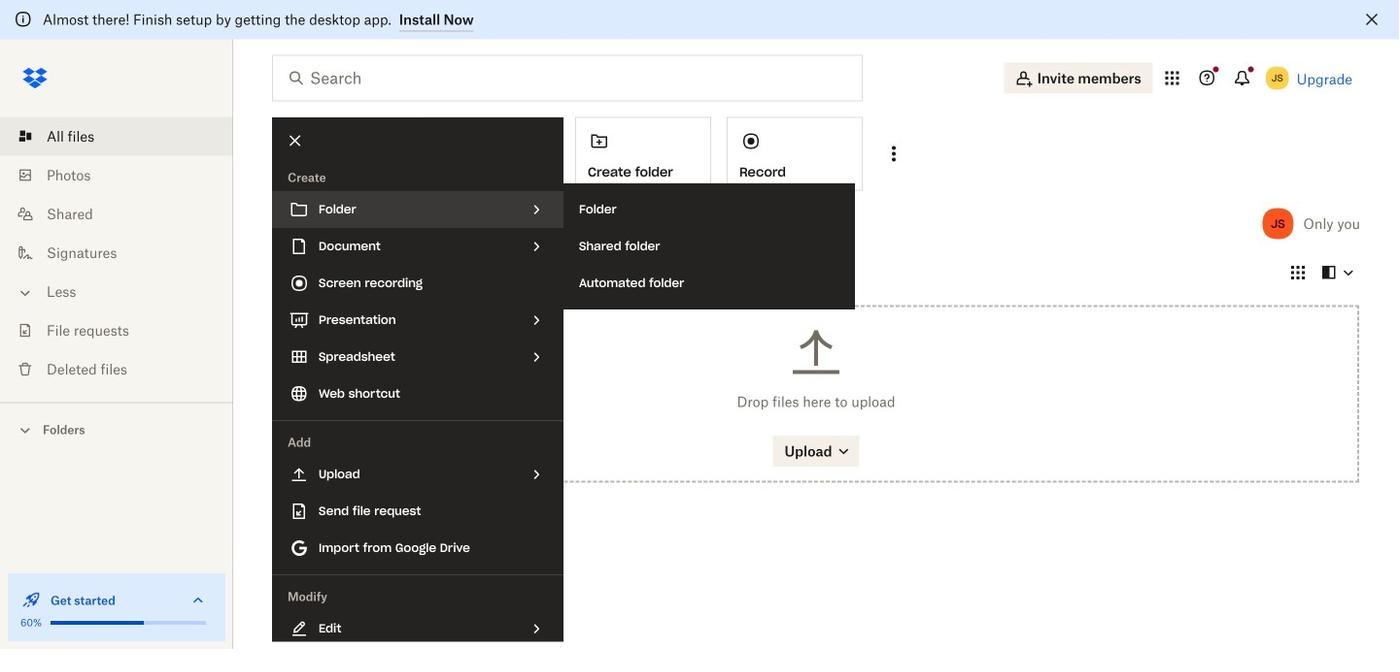 Task type: vqa. For each thing, say whether or not it's contained in the screenshot.
shortcut on the left of the page
no



Task type: locate. For each thing, give the bounding box(es) containing it.
10 menu item from the top
[[272, 611, 564, 648]]

list item
[[0, 117, 233, 156]]

6 menu item from the top
[[272, 376, 564, 413]]

menu
[[272, 118, 564, 650], [564, 184, 855, 310]]

1 menu item from the top
[[272, 191, 564, 228]]

9 menu item from the top
[[272, 530, 564, 567]]

alert
[[0, 0, 1399, 39]]

list
[[0, 105, 233, 403]]

4 menu item from the top
[[272, 302, 564, 339]]

menu item
[[272, 191, 564, 228], [272, 228, 564, 265], [272, 265, 564, 302], [272, 302, 564, 339], [272, 339, 564, 376], [272, 376, 564, 413], [272, 457, 564, 494], [272, 494, 564, 530], [272, 530, 564, 567], [272, 611, 564, 648]]

3 menu item from the top
[[272, 265, 564, 302]]

less image
[[16, 284, 35, 303]]



Task type: describe. For each thing, give the bounding box(es) containing it.
8 menu item from the top
[[272, 494, 564, 530]]

7 menu item from the top
[[272, 457, 564, 494]]

dropbox image
[[16, 59, 54, 98]]

5 menu item from the top
[[272, 339, 564, 376]]

2 menu item from the top
[[272, 228, 564, 265]]

close image
[[279, 124, 312, 157]]



